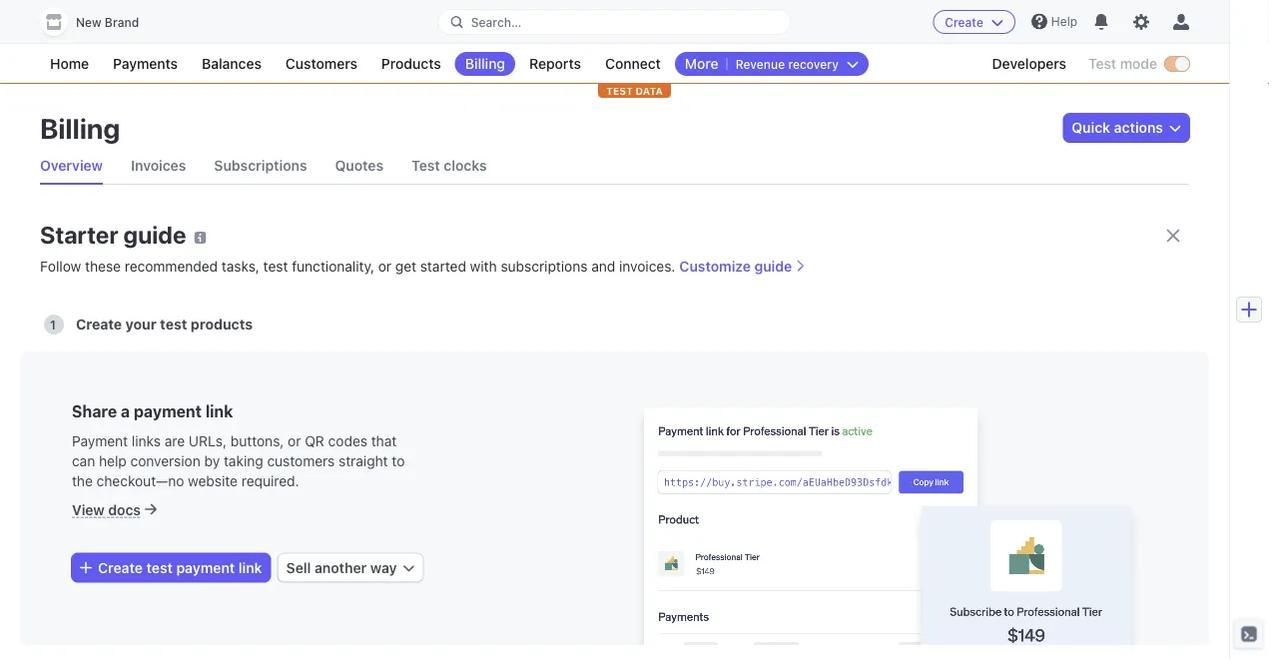 Task type: locate. For each thing, give the bounding box(es) containing it.
products up "share a payment link"
[[139, 367, 201, 383]]

test inside test clocks link
[[412, 157, 440, 174]]

0 vertical spatial payment
[[134, 402, 202, 421]]

0 vertical spatial create
[[945, 15, 984, 29]]

0 horizontal spatial test
[[412, 157, 440, 174]]

these
[[85, 258, 121, 275]]

new brand button
[[40, 8, 159, 36]]

payment
[[134, 402, 202, 421], [176, 559, 235, 576]]

0 vertical spatial link
[[206, 402, 233, 421]]

view
[[72, 502, 105, 518]]

the
[[72, 473, 93, 489]]

create for create test payment link
[[98, 559, 143, 576]]

1 horizontal spatial test
[[1089, 55, 1117, 72]]

create button
[[933, 10, 1016, 34]]

test mode
[[1089, 55, 1157, 72]]

0 vertical spatial products
[[191, 316, 253, 333]]

help
[[1051, 14, 1078, 28]]

connect link
[[595, 52, 671, 76]]

1 vertical spatial or
[[288, 433, 301, 449]]

your up sell your products
[[125, 316, 156, 333]]

1 vertical spatial guide
[[755, 258, 792, 275]]

sell left another
[[286, 559, 311, 576]]

0 vertical spatial guide
[[123, 221, 186, 249]]

create up developers link
[[945, 15, 984, 29]]

test down recommended
[[160, 316, 187, 333]]

payment down the website
[[176, 559, 235, 576]]

connect
[[605, 55, 661, 72]]

view docs
[[72, 502, 141, 518]]

sell another way
[[286, 559, 397, 576]]

1 vertical spatial payment
[[176, 559, 235, 576]]

test down view docs link
[[146, 559, 173, 576]]

1 horizontal spatial link
[[239, 559, 262, 576]]

help
[[99, 453, 127, 469]]

0 horizontal spatial link
[[206, 402, 233, 421]]

your
[[125, 316, 156, 333], [105, 367, 136, 383]]

sell inside dropdown button
[[76, 367, 101, 383]]

sell up share
[[76, 367, 101, 383]]

home link
[[40, 52, 99, 76]]

conversion
[[130, 453, 201, 469]]

your inside sell your products dropdown button
[[105, 367, 136, 383]]

invoices link
[[131, 148, 186, 184]]

1 vertical spatial products
[[139, 367, 201, 383]]

0 horizontal spatial billing
[[40, 111, 120, 144]]

tab list
[[40, 148, 1189, 185]]

2 vertical spatial create
[[98, 559, 143, 576]]

Search… search field
[[439, 9, 790, 34]]

1 vertical spatial link
[[239, 559, 262, 576]]

link for create test payment link
[[239, 559, 262, 576]]

1 vertical spatial create
[[76, 316, 122, 333]]

1 vertical spatial billing
[[40, 111, 120, 144]]

test clocks link
[[412, 148, 487, 184]]

customize
[[680, 258, 751, 275]]

payment for a
[[134, 402, 202, 421]]

billing down search… at the left top of the page
[[465, 55, 505, 72]]

quick
[[1072, 119, 1111, 136]]

guide for starter guide
[[123, 221, 186, 249]]

your for products
[[105, 367, 136, 383]]

0 horizontal spatial sell
[[76, 367, 101, 383]]

your up a
[[105, 367, 136, 383]]

guide for customize guide
[[755, 258, 792, 275]]

0 vertical spatial your
[[125, 316, 156, 333]]

0 horizontal spatial guide
[[123, 221, 186, 249]]

0 vertical spatial billing
[[465, 55, 505, 72]]

mode
[[1120, 55, 1157, 72]]

share
[[72, 402, 117, 421]]

create down docs
[[98, 559, 143, 576]]

products inside dropdown button
[[139, 367, 201, 383]]

test left clocks
[[412, 157, 440, 174]]

link down required.
[[239, 559, 262, 576]]

guide up recommended
[[123, 221, 186, 249]]

test left mode
[[1089, 55, 1117, 72]]

invoices
[[131, 157, 186, 174]]

1 horizontal spatial or
[[378, 258, 392, 275]]

0 vertical spatial test
[[263, 258, 288, 275]]

2 vertical spatial test
[[146, 559, 173, 576]]

sell
[[76, 367, 101, 383], [286, 559, 311, 576]]

1 horizontal spatial billing
[[465, 55, 505, 72]]

reports link
[[519, 52, 591, 76]]

test
[[1089, 55, 1117, 72], [412, 157, 440, 174]]

customers link
[[276, 52, 367, 76]]

1 horizontal spatial guide
[[755, 258, 792, 275]]

docs
[[108, 502, 141, 518]]

checkout—no
[[97, 473, 184, 489]]

products
[[191, 316, 253, 333], [139, 367, 201, 383]]

create right 1
[[76, 316, 122, 333]]

link inside the create test payment link link
[[239, 559, 262, 576]]

0 vertical spatial sell
[[76, 367, 101, 383]]

balances link
[[192, 52, 272, 76]]

started
[[420, 258, 466, 275]]

test right the tasks,
[[263, 258, 288, 275]]

products link
[[371, 52, 451, 76]]

create inside button
[[945, 15, 984, 29]]

0 vertical spatial test
[[1089, 55, 1117, 72]]

1 vertical spatial your
[[105, 367, 136, 383]]

1 horizontal spatial sell
[[286, 559, 311, 576]]

codes
[[328, 433, 367, 449]]

or left get
[[378, 258, 392, 275]]

that
[[371, 433, 397, 449]]

brand
[[105, 15, 139, 29]]

customers
[[286, 55, 357, 72]]

quotes link
[[335, 148, 384, 184]]

quick actions
[[1072, 119, 1163, 136]]

payments
[[113, 55, 178, 72]]

0 horizontal spatial or
[[288, 433, 301, 449]]

guide right customize on the top of page
[[755, 258, 792, 275]]

billing up overview
[[40, 111, 120, 144]]

functionality,
[[292, 258, 375, 275]]

sell inside button
[[286, 559, 311, 576]]

1 vertical spatial test
[[412, 157, 440, 174]]

test for test mode
[[1089, 55, 1117, 72]]

link up urls,
[[206, 402, 233, 421]]

products down the tasks,
[[191, 316, 253, 333]]

create
[[945, 15, 984, 29], [76, 316, 122, 333], [98, 559, 143, 576]]

customize guide link
[[680, 258, 806, 275]]

way
[[370, 559, 397, 576]]

clocks
[[444, 157, 487, 174]]

qr
[[305, 433, 324, 449]]

1 vertical spatial sell
[[286, 559, 311, 576]]

payment up are
[[134, 402, 202, 421]]

guide
[[123, 221, 186, 249], [755, 258, 792, 275]]

starter guide
[[40, 221, 186, 249]]

or left qr
[[288, 433, 301, 449]]

quotes
[[335, 157, 384, 174]]



Task type: describe. For each thing, give the bounding box(es) containing it.
subscriptions link
[[214, 148, 307, 184]]

by
[[204, 453, 220, 469]]

create for create
[[945, 15, 984, 29]]

subscriptions
[[501, 258, 588, 275]]

payment for test
[[176, 559, 235, 576]]

payment links are urls, buttons, or qr codes that can help conversion by taking customers straight to the checkout—no website required.
[[72, 433, 405, 489]]

view docs link
[[72, 502, 157, 518]]

quick actions button
[[1064, 114, 1189, 142]]

taking
[[224, 453, 263, 469]]

get
[[395, 258, 417, 275]]

search…
[[471, 15, 522, 29]]

invoices.
[[619, 258, 676, 275]]

payments link
[[103, 52, 188, 76]]

tab list containing overview
[[40, 148, 1189, 185]]

products
[[381, 55, 441, 72]]

links
[[132, 433, 161, 449]]

data
[[636, 85, 663, 96]]

sell your products
[[76, 367, 201, 383]]

billing inside billing link
[[465, 55, 505, 72]]

sell for sell another way
[[286, 559, 311, 576]]

customize guide
[[680, 258, 792, 275]]

a
[[121, 402, 130, 421]]

test
[[606, 85, 633, 96]]

0 vertical spatial or
[[378, 258, 392, 275]]

follow
[[40, 258, 81, 275]]

1
[[50, 318, 56, 332]]

Search… text field
[[439, 9, 790, 34]]

can
[[72, 453, 95, 469]]

test data
[[606, 85, 663, 96]]

test for test clocks
[[412, 157, 440, 174]]

tasks,
[[222, 258, 260, 275]]

subscriptions
[[214, 157, 307, 174]]

revenue
[[736, 57, 785, 71]]

buttons,
[[231, 433, 284, 449]]

or inside the payment links are urls, buttons, or qr codes that can help conversion by taking customers straight to the checkout—no website required.
[[288, 433, 301, 449]]

and
[[591, 258, 615, 275]]

overview link
[[40, 148, 103, 184]]

payment
[[72, 433, 128, 449]]

are
[[164, 433, 185, 449]]

recovery
[[788, 57, 839, 71]]

new
[[76, 15, 101, 29]]

starter
[[40, 221, 118, 249]]

overview
[[40, 157, 103, 174]]

your for test
[[125, 316, 156, 333]]

link for share a payment link
[[206, 402, 233, 421]]

create your test products
[[76, 316, 253, 333]]

urls,
[[189, 433, 227, 449]]

developers link
[[982, 52, 1077, 76]]

sell another way button
[[278, 554, 423, 582]]

sell your products button
[[44, 352, 1185, 399]]

share a payment link
[[72, 402, 233, 421]]

actions
[[1114, 119, 1163, 136]]

test clocks
[[412, 157, 487, 174]]

recommended
[[125, 258, 218, 275]]

to
[[392, 453, 405, 469]]

1 vertical spatial test
[[160, 316, 187, 333]]

create for create your test products
[[76, 316, 122, 333]]

follow these recommended tasks, test functionality, or get started with subscriptions and invoices.
[[40, 258, 676, 275]]

create test payment link
[[98, 559, 262, 576]]

reports
[[529, 55, 581, 72]]

help button
[[1024, 5, 1086, 37]]

sell for sell your products
[[76, 367, 101, 383]]

balances
[[202, 55, 262, 72]]

revenue recovery
[[736, 57, 839, 71]]

straight
[[339, 453, 388, 469]]

new brand
[[76, 15, 139, 29]]

another
[[315, 559, 367, 576]]

website
[[188, 473, 238, 489]]

billing link
[[455, 52, 515, 76]]

customers
[[267, 453, 335, 469]]

home
[[50, 55, 89, 72]]

more
[[685, 55, 719, 72]]

developers
[[992, 55, 1067, 72]]

create test payment link link
[[72, 554, 270, 582]]



Task type: vqa. For each thing, say whether or not it's contained in the screenshot.
Data
yes



